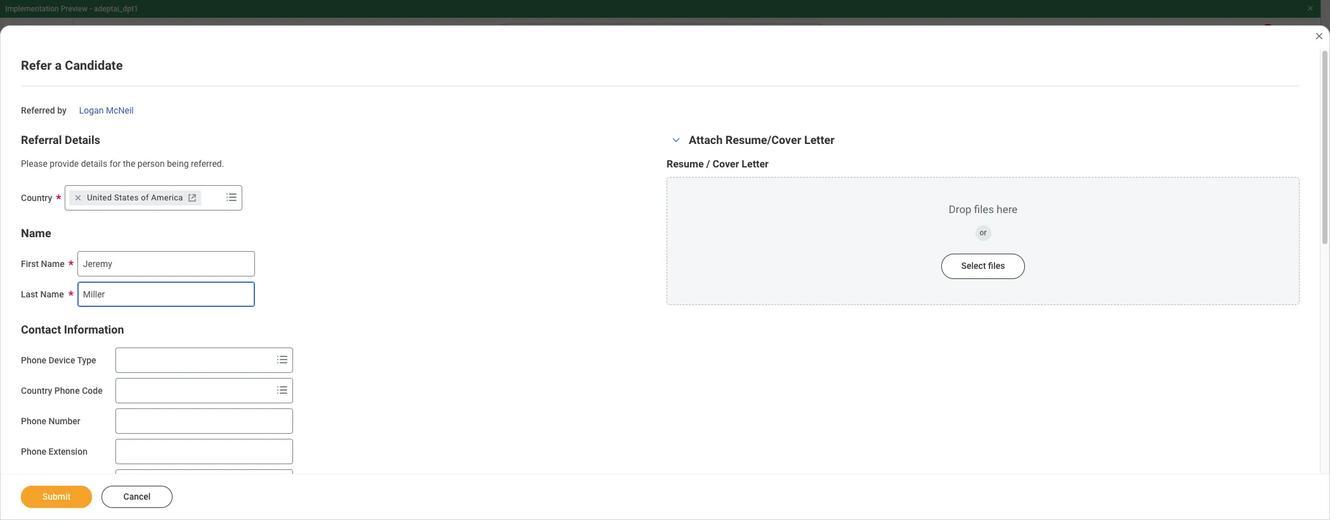 Task type: describe. For each thing, give the bounding box(es) containing it.
-
[[90, 4, 92, 13]]

last
[[21, 289, 38, 299]]

country for country phone code
[[21, 385, 52, 396]]

prompts image for type
[[275, 352, 290, 367]]

browse
[[53, 159, 87, 171]]

select files
[[962, 261, 1005, 271]]

media
[[270, 380, 291, 389]]

Last Name text field
[[77, 281, 255, 307]]

rank
[[1169, 178, 1186, 187]]

my for my referrals icon
[[53, 250, 67, 262]]

name inside popup button
[[298, 356, 319, 364]]

ext link image
[[186, 191, 198, 204]]

name group
[[21, 226, 654, 307]]

please
[[21, 158, 48, 169]]

referral details
[[21, 133, 100, 146]]

direct
[[247, 411, 267, 420]]

my job alerts link
[[10, 180, 192, 211]]

100
[[1264, 473, 1277, 482]]

attach
[[689, 133, 723, 146]]

refer a candidate dialog
[[0, 25, 1330, 520]]

name button
[[21, 226, 51, 240]]

hub
[[84, 81, 108, 96]]

being
[[167, 158, 189, 169]]

Country Phone Code field
[[116, 379, 272, 402]]

submit
[[42, 492, 71, 502]]

phone number
[[21, 416, 80, 426]]

cancel button
[[102, 486, 173, 508]]

0
[[1031, 145, 1045, 175]]

resume/cover
[[726, 133, 802, 146]]

referral stage name row
[[242, 344, 1282, 369]]

resume
[[667, 158, 704, 170]]

select
[[962, 261, 986, 271]]

Phone Extension text field
[[115, 439, 293, 464]]

mcneil
[[106, 105, 134, 115]]

close refer a candidate image
[[1315, 31, 1325, 41]]

my job alerts
[[53, 189, 117, 201]]

by
[[57, 105, 66, 115]]

x small image
[[72, 191, 85, 204]]

browse jobs
[[53, 159, 112, 171]]

candidate
[[65, 58, 123, 73]]

direct referral row
[[242, 400, 1282, 431]]

resume / cover letter
[[667, 158, 769, 170]]

transformation import image
[[167, 81, 182, 96]]

main content containing 3
[[0, 58, 1330, 520]]

jobs inside jobs hub element
[[53, 81, 81, 96]]

jobs hub
[[53, 81, 108, 96]]

contact information group
[[21, 322, 654, 495]]

select files button
[[941, 254, 1026, 279]]

phone left code
[[54, 385, 80, 396]]

implementation preview -   adeptai_dpt1 banner
[[0, 0, 1321, 58]]

stage
[[277, 356, 296, 364]]

type
[[77, 355, 96, 365]]

united
[[87, 193, 112, 202]]

referral application row
[[242, 431, 1282, 462]]

job for spotlight
[[280, 473, 292, 482]]

my referrals image
[[23, 249, 38, 264]]

phone device type
[[21, 355, 96, 365]]

search image
[[23, 157, 38, 173]]

name up my referrals icon
[[21, 226, 51, 240]]

referred by
[[21, 105, 66, 115]]

contact information
[[21, 323, 124, 336]]

the
[[123, 158, 135, 169]]

logan mcneil
[[79, 105, 134, 115]]

jobs hub element
[[53, 80, 157, 98]]

united states of america
[[87, 193, 183, 202]]

Phone Number text field
[[115, 408, 293, 434]]

logan mcneil link
[[79, 103, 134, 115]]

prompts image for code
[[275, 382, 290, 397]]

profile logan mcneil element
[[1278, 24, 1313, 52]]

2 row from the top
[[242, 493, 1282, 520]]

notifications element
[[1207, 24, 1242, 52]]

notifications large image
[[23, 188, 38, 203]]

3
[[892, 145, 906, 175]]

effective date
[[242, 300, 297, 310]]

country phone code
[[21, 385, 103, 396]]

attach resume/cover letter group
[[667, 132, 1300, 305]]

Phone Device Type field
[[116, 349, 272, 371]]

person
[[138, 158, 165, 169]]

provide
[[50, 158, 79, 169]]

implementation preview -   adeptai_dpt1
[[5, 4, 138, 13]]

my inside tab list
[[242, 252, 253, 262]]

for
[[110, 158, 121, 169]]

overview link
[[10, 119, 192, 150]]

my referrals tab list
[[229, 243, 1304, 274]]

referred.
[[191, 158, 224, 169]]

information
[[64, 323, 124, 336]]

contact information button
[[21, 323, 124, 336]]

direct referral
[[247, 411, 295, 420]]

referrals inside 3 active referrals
[[895, 178, 925, 187]]

phone extension
[[21, 446, 88, 456]]

letter inside region
[[742, 158, 769, 170]]

referral right direct
[[269, 411, 295, 420]]



Task type: locate. For each thing, give the bounding box(es) containing it.
referral for referral details
[[21, 133, 62, 146]]

phone left the device
[[21, 355, 46, 365]]

1 row from the top
[[242, 462, 1282, 493]]

my left x small icon
[[53, 189, 67, 201]]

refer
[[21, 58, 52, 73]]

browse jobs link
[[10, 150, 192, 180]]

referral application
[[247, 442, 314, 451]]

device
[[49, 355, 75, 365]]

1 vertical spatial letter
[[742, 158, 769, 170]]

column header
[[761, 344, 1282, 369]]

cell for referral application
[[761, 431, 1282, 462]]

my inside 'link'
[[53, 189, 67, 201]]

active
[[872, 178, 893, 187]]

preview
[[61, 4, 88, 13]]

referral stage name button
[[242, 344, 760, 368]]

referral inside group
[[21, 133, 62, 146]]

close environment banner image
[[1307, 4, 1315, 12]]

details
[[65, 133, 100, 146]]

adeptai_dpt1
[[94, 4, 138, 13]]

cell for social media referral
[[761, 369, 1282, 400]]

date
[[279, 300, 297, 310]]

0 horizontal spatial my referrals
[[53, 250, 111, 262]]

referral
[[21, 133, 62, 146], [248, 356, 275, 364], [293, 380, 319, 389], [269, 411, 295, 420], [247, 442, 274, 451]]

0 horizontal spatial job
[[70, 189, 87, 201]]

name right last
[[40, 289, 64, 299]]

1 horizontal spatial jobs
[[90, 159, 112, 171]]

main content
[[0, 58, 1330, 520]]

united states of america, press delete to clear value, ctrl + enter opens in new window. option
[[69, 190, 201, 205]]

referral right media
[[293, 380, 319, 389]]

row containing spotlight job
[[242, 462, 1282, 493]]

logan
[[79, 105, 104, 115]]

social media referral
[[247, 380, 319, 389]]

my referrals up effective date
[[242, 252, 288, 262]]

prompts image right social
[[275, 382, 290, 397]]

job right spotlight
[[280, 473, 292, 482]]

states
[[114, 193, 139, 202]]

2 country from the top
[[21, 385, 52, 396]]

phone
[[21, 355, 46, 365], [54, 385, 80, 396], [21, 416, 46, 426], [21, 446, 46, 456]]

1 vertical spatial country
[[21, 385, 52, 396]]

referral up social
[[248, 356, 275, 364]]

0 horizontal spatial jobs
[[53, 81, 81, 96]]

cancel
[[123, 492, 151, 502]]

referral up spotlight
[[247, 442, 274, 451]]

number
[[49, 416, 80, 426]]

row down the direct referral row
[[242, 462, 1282, 493]]

1 vertical spatial job
[[280, 473, 292, 482]]

phone left extension
[[21, 446, 46, 456]]

referrals
[[895, 178, 925, 187], [70, 250, 111, 262], [255, 252, 288, 262]]

phone left number
[[21, 416, 46, 426]]

overview
[[53, 128, 95, 140]]

referral up please
[[21, 133, 62, 146]]

effective
[[242, 300, 277, 310]]

0 vertical spatial prompts image
[[224, 189, 239, 205]]

my referrals inside tab list
[[242, 252, 288, 262]]

please provide details for the person being referred.
[[21, 158, 224, 169]]

my right my referrals icon
[[53, 250, 67, 262]]

0 vertical spatial country
[[21, 193, 52, 203]]

my referrals inside navigation pane region
[[53, 250, 111, 262]]

jobs inside browse jobs 'link'
[[90, 159, 112, 171]]

or
[[980, 228, 987, 237]]

0 vertical spatial letter
[[804, 133, 835, 146]]

details
[[81, 158, 107, 169]]

contact
[[21, 323, 61, 336]]

application
[[276, 442, 314, 451]]

code
[[82, 385, 103, 396]]

0 vertical spatial job
[[70, 189, 87, 201]]

job left united
[[70, 189, 87, 201]]

row down referral application row
[[242, 493, 1282, 520]]

1 horizontal spatial job
[[280, 473, 292, 482]]

spotlight
[[247, 473, 278, 482]]

1
[[1170, 145, 1184, 175]]

tab
[[385, 243, 452, 274]]

1 rank
[[1169, 145, 1186, 187]]

referrals down 3
[[895, 178, 925, 187]]

country up document star 'image' on the left of page
[[21, 193, 52, 203]]

1 horizontal spatial letter
[[804, 133, 835, 146]]

2 vertical spatial prompts image
[[275, 382, 290, 397]]

letter down attach resume/cover letter button
[[742, 158, 769, 170]]

0 horizontal spatial letter
[[742, 158, 769, 170]]

First Name text field
[[77, 251, 255, 276]]

referrals inside my referrals tab list
[[255, 252, 288, 262]]

referral inside popup button
[[248, 356, 275, 364]]

my referrals link
[[10, 241, 192, 272]]

total
[[1018, 178, 1035, 187]]

jobs
[[53, 81, 81, 96], [90, 159, 112, 171]]

letter
[[804, 133, 835, 146], [742, 158, 769, 170]]

attach resume/cover letter button
[[689, 133, 835, 146]]

1 vertical spatial jobs
[[90, 159, 112, 171]]

my tasks element
[[1242, 24, 1278, 52]]

referrals right first name
[[70, 250, 111, 262]]

first name
[[21, 259, 65, 269]]

0 horizontal spatial referrals
[[70, 250, 111, 262]]

america
[[151, 193, 183, 202]]

name
[[21, 226, 51, 240], [41, 259, 65, 269], [40, 289, 64, 299], [298, 356, 319, 364]]

2 horizontal spatial referrals
[[895, 178, 925, 187]]

social
[[247, 380, 268, 389]]

phone for phone device type
[[21, 355, 46, 365]]

/
[[706, 158, 710, 170]]

alerts
[[89, 189, 117, 201]]

united states of america element
[[87, 192, 183, 203]]

3 active referrals
[[872, 145, 925, 187]]

1 horizontal spatial referrals
[[255, 252, 288, 262]]

referral for referral application
[[247, 442, 274, 451]]

cell for direct referral
[[761, 400, 1282, 431]]

first
[[21, 259, 39, 269]]

letter right resume/cover
[[804, 133, 835, 146]]

0 vertical spatial jobs
[[53, 81, 81, 96]]

my for notifications large icon
[[53, 189, 67, 201]]

prompts image right "ext link" icon
[[224, 189, 239, 205]]

country for country
[[21, 193, 52, 203]]

last name
[[21, 289, 64, 299]]

of
[[141, 193, 149, 202]]

extension
[[49, 446, 88, 456]]

row
[[242, 462, 1282, 493], [242, 493, 1282, 520]]

attach resume/cover letter
[[689, 133, 835, 146]]

0 total points
[[1018, 145, 1058, 187]]

referral for referral stage name
[[248, 356, 275, 364]]

a
[[55, 58, 62, 73]]

my up effective
[[242, 252, 253, 262]]

prompts image
[[224, 189, 239, 205], [275, 352, 290, 367], [275, 382, 290, 397]]

chevron down image
[[669, 136, 684, 144]]

country up the phone number
[[21, 385, 52, 396]]

referred
[[21, 105, 55, 115]]

referrals inside my referrals link
[[70, 250, 111, 262]]

phone for phone extension
[[21, 446, 46, 456]]

phone for phone number
[[21, 416, 46, 426]]

prompts image up social media referral
[[275, 352, 290, 367]]

refer a candidate
[[21, 58, 123, 73]]

files
[[988, 261, 1005, 271]]

submit button
[[21, 486, 92, 508]]

1 vertical spatial prompts image
[[275, 352, 290, 367]]

referral stage name
[[248, 356, 319, 364]]

country inside contact information 'group'
[[21, 385, 52, 396]]

spotlight job
[[247, 473, 292, 482]]

job for my
[[70, 189, 87, 201]]

implementation
[[5, 4, 59, 13]]

resume / cover letter region
[[667, 158, 1300, 305]]

document star image
[[23, 218, 38, 233]]

referral details group
[[21, 132, 654, 170]]

name right first
[[41, 259, 65, 269]]

navigation pane region
[[0, 58, 203, 520]]

1 horizontal spatial my referrals
[[242, 252, 288, 262]]

my referrals
[[53, 250, 111, 262], [242, 252, 288, 262]]

points
[[1037, 178, 1058, 187]]

referral inside row
[[293, 380, 319, 389]]

cell
[[761, 369, 1282, 400], [761, 400, 1282, 431], [761, 431, 1282, 462], [242, 493, 761, 520], [761, 493, 1282, 520]]

job inside my job alerts 'link'
[[70, 189, 87, 201]]

1 country from the top
[[21, 193, 52, 203]]

job inside row
[[280, 473, 292, 482]]

name right stage
[[298, 356, 319, 364]]

referrals up effective date
[[255, 252, 288, 262]]

my referrals right my referrals icon
[[53, 250, 111, 262]]

heatmap image
[[23, 127, 38, 142]]

social media referral row
[[242, 369, 1282, 400]]



Task type: vqa. For each thing, say whether or not it's contained in the screenshot.


